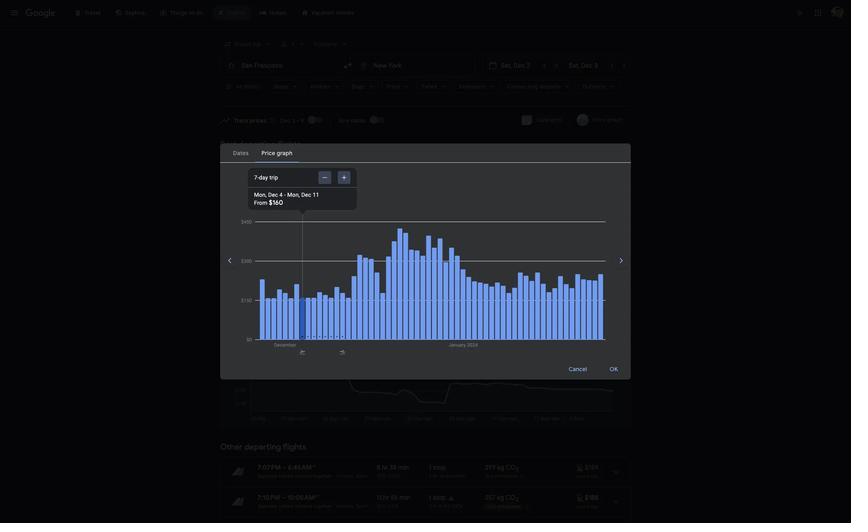 Task type: vqa. For each thing, say whether or not it's contained in the screenshot.
Done button
no



Task type: locate. For each thing, give the bounding box(es) containing it.
Return text field
[[569, 55, 606, 77]]

hr left 55
[[384, 495, 390, 503]]

1 spirit from the top
[[356, 474, 368, 480]]

1 round from the top
[[577, 474, 590, 480]]

learn more about tracked prices image
[[268, 117, 276, 124]]

+
[[312, 464, 314, 469], [315, 494, 317, 499]]

departing for other
[[245, 443, 281, 453]]

other departing flights
[[220, 443, 306, 453]]

– inside 7:10 pm – 10:05 am + 1
[[282, 495, 286, 503]]

5 left 45 at the top of the page
[[377, 233, 381, 241]]

are
[[254, 279, 266, 289]]

co up avg emissions
[[506, 464, 516, 472]]

kg up -16% emissions
[[497, 495, 505, 503]]

stop for 1 stop
[[433, 495, 446, 503]]

2 sfo from the top
[[377, 504, 386, 510]]

1 stop flight. element up 5 hr 8 min dfw
[[429, 495, 446, 504]]

least
[[242, 297, 254, 303]]

york
[[361, 297, 372, 303]]

hr left 48
[[433, 474, 438, 480]]

main content
[[220, 113, 639, 524]]

1 horizontal spatial low
[[462, 302, 472, 309]]

connecting airports
[[507, 83, 561, 90]]

1 vertical spatial 5
[[429, 504, 432, 510]]

for left "this"
[[266, 334, 274, 342]]

all filters
[[236, 83, 259, 90]]

2
[[516, 467, 519, 474], [516, 497, 519, 504]]

round trip
[[577, 474, 599, 480], [577, 505, 599, 510]]

for left your
[[414, 279, 425, 289]]

co inside the 257 kg co 2
[[506, 495, 516, 503]]

0 horizontal spatial low
[[302, 279, 315, 289]]

- inside "main content"
[[486, 505, 487, 510]]

– inside 7:00 am – 3:33 pm united
[[284, 173, 288, 181]]

stop inside 1 stop 1 hr 48 min phx
[[433, 464, 446, 472]]

2 up avg emissions
[[516, 467, 519, 474]]

0 vertical spatial separate tickets booked together
[[258, 474, 332, 480]]

any
[[339, 117, 350, 124]]

price button
[[382, 80, 414, 93]]

- right '4'
[[284, 192, 286, 198]]

5 inside layover (1 of 1) is a 5 hr 8 min overnight layover at dallas/fort worth international airport in dallas. element
[[429, 504, 432, 510]]

together for 6:45 am
[[313, 474, 332, 480]]

0 vertical spatial separate tickets booked together. this trip includes tickets from multiple airlines. missed connections may be protected by kiwi.com.. element
[[258, 474, 332, 480]]

price graph button
[[572, 113, 630, 127]]

 image
[[334, 504, 335, 510]]

ok button
[[600, 360, 628, 379]]

departing up departure time: 7:07 pm. text field
[[245, 443, 281, 453]]

kg
[[498, 464, 505, 472], [497, 495, 505, 503]]

1 vertical spatial round
[[577, 505, 590, 510]]

bags button
[[347, 80, 379, 93]]

to
[[341, 297, 346, 303]]

$159 for $159
[[585, 464, 599, 472]]

0 vertical spatial stop
[[433, 464, 446, 472]]

round down this price for this flight doesn't include overhead bin access. if you need a carry-on bag, use the bags filter to update prices. image
[[577, 474, 590, 480]]

1 separate from the top
[[258, 474, 278, 480]]

7:00 am – 3:33 pm united
[[258, 173, 312, 188]]

stop up 5 hr 8 min dfw
[[433, 495, 446, 503]]

0 vertical spatial 8
[[377, 464, 381, 472]]

mon, dec 4 - mon, dec 11 from $160
[[254, 192, 319, 207]]

2 separate tickets booked together. this trip includes tickets from multiple airlines. missed connections may be protected by kiwi.com.. element from the top
[[258, 504, 332, 510]]

159 US dollars text field
[[585, 464, 599, 472]]

dates
[[351, 117, 366, 124]]

connecting airports button
[[503, 80, 575, 93]]

stop for 1 stop 1 hr 48 min phx
[[433, 464, 446, 472]]

hr for 11 hr 55 min
[[384, 495, 390, 503]]

sfo left ewr
[[377, 474, 386, 480]]

flights up 6:45 am
[[283, 443, 306, 453]]

5 for 45
[[377, 233, 381, 241]]

0 vertical spatial 5
[[377, 233, 381, 241]]

trip right day
[[270, 175, 278, 181]]

1 inside 7:10 pm – 10:05 am + 1
[[317, 494, 319, 499]]

separate tickets booked together
[[258, 474, 332, 480], [258, 504, 332, 510]]

tickets for 6:45 am
[[279, 474, 294, 480]]

0 vertical spatial together
[[313, 474, 332, 480]]

$159 is low
[[443, 302, 472, 309]]

1 horizontal spatial 5
[[429, 504, 432, 510]]

0 horizontal spatial 5
[[377, 233, 381, 241]]

– inside 10:40 pm – 7:05 am alaska
[[286, 203, 290, 211]]

price
[[387, 83, 400, 90], [593, 116, 606, 124], [230, 334, 244, 342]]

Arrival time: 7:05 AM on  Sunday, December 3. text field
[[292, 203, 320, 211]]

price inside button
[[593, 116, 606, 124]]

based
[[238, 152, 252, 158]]

2 horizontal spatial dec
[[302, 192, 311, 198]]

0 vertical spatial search
[[445, 279, 469, 289]]

trip
[[270, 175, 278, 181], [591, 474, 599, 480], [591, 505, 599, 510]]

1 vertical spatial spirit
[[356, 504, 368, 510]]

0 vertical spatial price
[[387, 83, 400, 90]]

1 vertical spatial frontier,
[[337, 504, 355, 510]]

hr inside 8 hr 38 min sfo – ewr
[[382, 464, 388, 472]]

swap origin and destination. image
[[343, 61, 353, 71]]

sfo inside 11 hr 55 min sfo – lga
[[377, 504, 386, 510]]

0 vertical spatial sfo
[[377, 474, 386, 480]]

separate tickets booked together. this trip includes tickets from multiple airlines. missed connections may be protected by kiwi.com.. element
[[258, 474, 332, 480], [258, 504, 332, 510]]

– inside 11 hr 55 min sfo – lga
[[386, 504, 390, 510]]

1 vertical spatial separate tickets booked together
[[258, 504, 332, 510]]

dec 2 – 9
[[280, 117, 304, 124]]

1 together from the top
[[313, 474, 332, 480]]

4:00 pm
[[287, 233, 312, 241]]

2 horizontal spatial for
[[414, 279, 425, 289]]

sfo left the lga on the left bottom of page
[[377, 504, 386, 510]]

hr inside 5 hr 45 min jfk
[[382, 233, 388, 241]]

usually
[[230, 305, 249, 311]]

duration button
[[578, 80, 620, 93]]

separate down 7:07 pm
[[258, 474, 278, 480]]

– right $160
[[286, 203, 290, 211]]

1 horizontal spatial dec
[[280, 117, 291, 124]]

2 separate from the top
[[258, 504, 278, 510]]

11
[[313, 192, 319, 198], [377, 495, 382, 503]]

1 tickets from the top
[[279, 474, 294, 480]]

co inside 299 kg co 2
[[506, 464, 516, 472]]

1 vertical spatial round trip
[[577, 505, 599, 510]]

– right 7:10 pm
[[282, 495, 286, 503]]

hr left the 38
[[382, 464, 388, 472]]

- down the 257 on the bottom of page
[[486, 505, 487, 510]]

trip down $188
[[591, 505, 599, 510]]

co for 299
[[506, 464, 516, 472]]

1 booked from the top
[[295, 474, 312, 480]]

min for 11 hr 55 min
[[400, 495, 411, 503]]

kg for 299
[[498, 464, 505, 472]]

 image
[[334, 474, 335, 480]]

2 together from the top
[[313, 504, 332, 510]]

2 round from the top
[[577, 505, 590, 510]]

0 horizontal spatial for
[[266, 334, 274, 342]]

round
[[577, 474, 590, 480], [577, 505, 590, 510]]

0 vertical spatial separate
[[258, 474, 278, 480]]

Departure time: 7:10 PM. text field
[[258, 495, 280, 503]]

0 vertical spatial -
[[284, 192, 286, 198]]

2 spirit from the top
[[356, 504, 368, 510]]

1 co from the top
[[506, 464, 516, 472]]

8 left the 38
[[377, 464, 381, 472]]

1 vertical spatial separate tickets booked together. this trip includes tickets from multiple airlines. missed connections may be protected by kiwi.com.. element
[[258, 504, 332, 510]]

11 left 55
[[377, 495, 382, 503]]

2 round trip from the top
[[577, 505, 599, 510]]

1 vertical spatial for
[[300, 297, 308, 303]]

airlines
[[310, 83, 330, 90]]

your
[[427, 279, 443, 289]]

0 vertical spatial departing
[[239, 140, 276, 150]]

total duration 11 hr 55 min. element
[[377, 495, 429, 504]]

1 vertical spatial separate
[[258, 504, 278, 510]]

united
[[258, 182, 272, 188]]

1 vertical spatial tickets
[[279, 504, 294, 510]]

1 horizontal spatial for
[[300, 297, 308, 303]]

1
[[292, 41, 295, 47], [314, 464, 316, 469], [429, 464, 432, 472], [429, 474, 432, 480], [317, 494, 319, 499], [429, 495, 432, 503]]

1 horizontal spatial mon,
[[288, 192, 300, 198]]

1 vertical spatial departing
[[245, 443, 281, 453]]

prices
[[250, 117, 267, 124]]

$159 for $159 is low
[[443, 302, 455, 309]]

tickets down 7:10 pm – 10:05 am + 1
[[279, 504, 294, 510]]

$159 up $188
[[585, 464, 599, 472]]

1 horizontal spatial +
[[315, 494, 317, 499]]

Departure time: 7:00 AM. text field
[[258, 173, 282, 181]]

1 stop
[[429, 495, 446, 503]]

1 vertical spatial 11
[[377, 495, 382, 503]]

separate down departure time: 7:10 pm. text field
[[258, 504, 278, 510]]

$159 left the is
[[443, 302, 455, 309]]

7-
[[254, 175, 259, 181]]

0 horizontal spatial mon,
[[254, 192, 267, 198]]

1 vertical spatial +
[[315, 494, 317, 499]]

0 vertical spatial frontier, spirit
[[337, 474, 368, 480]]

min left dfw
[[443, 504, 452, 510]]

stops button
[[269, 80, 302, 93]]

0 horizontal spatial $159
[[443, 302, 455, 309]]

-16% emissions
[[486, 505, 521, 510]]

– inside 7:07 pm – 6:45 am + 1
[[283, 464, 287, 472]]

price inside popup button
[[387, 83, 400, 90]]

min right 55
[[400, 495, 411, 503]]

separate for 7:07 pm
[[258, 474, 278, 480]]

2 separate tickets booked together from the top
[[258, 504, 332, 510]]

$159
[[443, 302, 455, 309], [585, 464, 599, 472]]

1 vertical spatial price
[[593, 116, 606, 124]]

hr
[[382, 233, 388, 241], [382, 464, 388, 472], [433, 474, 438, 480], [384, 495, 390, 503], [433, 504, 438, 510]]

alaska
[[258, 212, 273, 218]]

10:40 pm
[[258, 203, 285, 211]]

dec left 2 – 9
[[280, 117, 291, 124]]

track prices
[[234, 117, 267, 124]]

emissions
[[495, 474, 518, 480], [498, 505, 521, 510]]

+ down arrival time: 6:45 am on  sunday, december 3. text field
[[315, 494, 317, 499]]

0 horizontal spatial price
[[230, 334, 244, 342]]

2 for 299
[[516, 467, 519, 474]]

0 vertical spatial 11
[[313, 192, 319, 198]]

price left the graph
[[593, 116, 606, 124]]

times
[[422, 83, 438, 90]]

3:33 pm
[[289, 173, 312, 181]]

currently
[[268, 279, 300, 289]]

hr inside 1 stop 1 hr 48 min phx
[[433, 474, 438, 480]]

stop
[[433, 464, 446, 472], [433, 495, 446, 503]]

the least expensive flights for similar trips to new york usually cost between $215–500 .
[[230, 297, 372, 311]]

2 2 from the top
[[516, 497, 519, 504]]

1 stop from the top
[[433, 464, 446, 472]]

0 vertical spatial tickets
[[279, 474, 294, 480]]

0 vertical spatial round
[[577, 474, 590, 480]]

1 vertical spatial trip
[[591, 474, 599, 480]]

lga
[[390, 504, 399, 510]]

1 round trip from the top
[[577, 474, 599, 480]]

for up $215–500
[[300, 297, 308, 303]]

mon, up the "from"
[[254, 192, 267, 198]]

Departure time: 7:07 PM. text field
[[258, 464, 281, 472]]

for inside the least expensive flights for similar trips to new york usually cost between $215–500 .
[[300, 297, 308, 303]]

together down arrival time: 10:05 am on  sunday, december 3. text box
[[313, 504, 332, 510]]

departing up on
[[239, 140, 276, 150]]

learn more about price insights image
[[315, 305, 322, 311]]

1 inside popup button
[[292, 41, 295, 47]]

2 vertical spatial trip
[[591, 505, 599, 510]]

1 vertical spatial kg
[[497, 495, 505, 503]]

total duration 8 hr 38 min. element
[[377, 464, 429, 474]]

–
[[284, 173, 288, 181], [286, 203, 290, 211], [283, 464, 287, 472], [386, 474, 390, 480], [282, 495, 286, 503], [386, 504, 390, 510]]

min inside 8 hr 38 min sfo – ewr
[[398, 464, 409, 472]]

price
[[260, 152, 271, 158]]

1 horizontal spatial 8
[[439, 504, 442, 510]]

5 down 1 stop
[[429, 504, 432, 510]]

7:10 pm – 10:05 am + 1
[[258, 494, 319, 503]]

1 vertical spatial search
[[287, 334, 305, 342]]

2 tickets from the top
[[279, 504, 294, 510]]

all filters button
[[220, 80, 266, 93]]

5
[[377, 233, 381, 241], [429, 504, 432, 510]]

duration
[[583, 83, 606, 90]]

ewr
[[390, 474, 400, 480]]

11 up 7:05 am text box at the top left of the page
[[313, 192, 319, 198]]

dec left '4'
[[268, 192, 278, 198]]

0 vertical spatial 2
[[516, 467, 519, 474]]

price history graph application
[[230, 348, 621, 422]]

$215–500
[[286, 305, 312, 311]]

stop up 48
[[433, 464, 446, 472]]

1 horizontal spatial $159
[[585, 464, 599, 472]]

than
[[376, 279, 392, 289]]

min right 48
[[446, 474, 455, 480]]

min right 45 at the top of the page
[[399, 233, 410, 241]]

min inside 11 hr 55 min sfo – lga
[[400, 495, 411, 503]]

emissions down the 257 kg co 2
[[498, 505, 521, 510]]

separate tickets booked together. this trip includes tickets from multiple airlines. missed connections may be protected by kiwi.com.. element down 6:45 am
[[258, 474, 332, 480]]

round trip for $188
[[577, 505, 599, 510]]

this
[[275, 334, 285, 342]]

– right departure time: 7:07 pm. text field
[[283, 464, 287, 472]]

1 vertical spatial 1 stop flight. element
[[429, 495, 446, 504]]

history
[[246, 334, 265, 342]]

date
[[537, 116, 550, 124]]

1 horizontal spatial 11
[[377, 495, 382, 503]]

– for 7:05 am
[[286, 203, 290, 211]]

2 co from the top
[[506, 495, 516, 503]]

1 horizontal spatial price
[[387, 83, 400, 90]]

separate tickets booked together down 10:05 am
[[258, 504, 332, 510]]

booked down arrival time: 6:45 am on  sunday, december 3. text field
[[295, 474, 312, 480]]

co up -16% emissions
[[506, 495, 516, 503]]

kg inside the 257 kg co 2
[[497, 495, 505, 503]]

0 horizontal spatial +
[[312, 464, 314, 469]]

0 horizontal spatial -
[[284, 192, 286, 198]]

this price for this flight doesn't include overhead bin access. if you need a carry-on bag, use the bags filter to update prices. image
[[576, 494, 585, 503]]

frontier,
[[337, 474, 355, 480], [337, 504, 355, 510]]

257 kg co 2
[[485, 495, 519, 504]]

1 vertical spatial frontier, spirit
[[337, 504, 368, 510]]

flights up $215–500
[[283, 297, 299, 303]]

min inside 5 hr 45 min jfk
[[399, 233, 410, 241]]

257
[[485, 495, 496, 503]]

2 booked from the top
[[295, 504, 312, 510]]

- inside mon, dec 4 - mon, dec 11 from $160
[[284, 192, 286, 198]]

1 vertical spatial booked
[[295, 504, 312, 510]]

0 vertical spatial trip
[[270, 175, 278, 181]]

1 vertical spatial 2
[[516, 497, 519, 504]]

separate tickets booked together. this trip includes tickets from multiple airlines. missed connections may be protected by kiwi.com.. element down 10:05 am
[[258, 504, 332, 510]]

– for 6:45 am
[[283, 464, 287, 472]]

55
[[391, 495, 398, 503]]

– down total duration 11 hr 55 min. element
[[386, 504, 390, 510]]

2 frontier, from the top
[[337, 504, 355, 510]]

1 vertical spatial co
[[506, 495, 516, 503]]

2 stop from the top
[[433, 495, 446, 503]]

– left 3:33 pm
[[284, 173, 288, 181]]

nonstop
[[429, 233, 454, 241]]

1 vertical spatial sfo
[[377, 504, 386, 510]]

times button
[[417, 80, 451, 93]]

2 vertical spatial flights
[[283, 443, 306, 453]]

price history graph image
[[230, 348, 621, 422]]

2 inside 299 kg co 2
[[516, 467, 519, 474]]

1 vertical spatial $159
[[585, 464, 599, 472]]

for for usual
[[414, 279, 425, 289]]

price left history
[[230, 334, 244, 342]]

emissions down 299 kg co 2
[[495, 474, 518, 480]]

+ for 10:05 am
[[315, 494, 317, 499]]

together
[[313, 474, 332, 480], [313, 504, 332, 510]]

0 vertical spatial booked
[[295, 474, 312, 480]]

0 vertical spatial kg
[[498, 464, 505, 472]]

search up the $159 is low
[[445, 279, 469, 289]]

0 vertical spatial $159
[[443, 302, 455, 309]]

separate tickets booked together. this trip includes tickets from multiple airlines. missed connections may be protected by kiwi.com.. element for 6:45 am
[[258, 474, 332, 480]]

1 separate tickets booked together. this trip includes tickets from multiple airlines. missed connections may be protected by kiwi.com.. element from the top
[[258, 474, 332, 480]]

0 vertical spatial low
[[302, 279, 315, 289]]

2 frontier, spirit from the top
[[337, 504, 368, 510]]

sfo for 8
[[377, 474, 386, 480]]

+ for 6:45 am
[[312, 464, 314, 469]]

1 vertical spatial -
[[486, 505, 487, 510]]

leaves san francisco international airport at 10:40 pm on saturday, december 2 and arrives at john f. kennedy international airport at 7:05 am on sunday, december 3. element
[[258, 203, 320, 211]]

spirit left 8 hr 38 min sfo – ewr
[[356, 474, 368, 480]]

hr down 1 stop
[[433, 504, 438, 510]]

0 horizontal spatial dec
[[268, 192, 278, 198]]

1 vertical spatial flights
[[283, 297, 299, 303]]

phx
[[456, 474, 466, 480]]

round for $188
[[577, 505, 590, 510]]

round trip down $188 text box at the bottom right
[[577, 505, 599, 510]]

1 2 from the top
[[516, 467, 519, 474]]

0 vertical spatial round trip
[[577, 474, 599, 480]]

+ up arrival time: 10:05 am on  sunday, december 3. text box
[[312, 464, 314, 469]]

1 frontier, spirit from the top
[[337, 474, 368, 480]]

188 US dollars text field
[[585, 495, 599, 503]]

1 stop flight. element
[[429, 464, 446, 474], [429, 495, 446, 504]]

price right the bags popup button
[[387, 83, 400, 90]]

0 vertical spatial co
[[506, 464, 516, 472]]

2 kg from the top
[[497, 495, 505, 503]]

flights up the convenience
[[277, 140, 301, 150]]

+ inside 7:07 pm – 6:45 am + 1
[[312, 464, 314, 469]]

0 horizontal spatial 11
[[313, 192, 319, 198]]

leaves san francisco international airport at 7:10 pm on saturday, december 2 and arrives at laguardia airport at 10:05 am on sunday, december 3. element
[[258, 494, 319, 503]]

sfo inside 8 hr 38 min sfo – ewr
[[377, 474, 386, 480]]

8 inside 8 hr 38 min sfo – ewr
[[377, 464, 381, 472]]

spirit left the lga on the left bottom of page
[[356, 504, 368, 510]]

1 separate tickets booked together from the top
[[258, 474, 332, 480]]

dec up 7:05 am text box at the top left of the page
[[302, 192, 311, 198]]

1 1 stop flight. element from the top
[[429, 464, 446, 474]]

0 vertical spatial 1 stop flight. element
[[429, 464, 446, 474]]

scroll backward image
[[220, 251, 240, 271]]

low up similar
[[302, 279, 315, 289]]

stop inside 1 stop flight. element
[[433, 495, 446, 503]]

1 frontier, from the top
[[337, 474, 355, 480]]

hr left 45 at the top of the page
[[382, 233, 388, 241]]

2 horizontal spatial price
[[593, 116, 606, 124]]

trip down $159 text box
[[591, 474, 599, 480]]

price history for this search
[[230, 334, 305, 342]]

2 inside the 257 kg co 2
[[516, 497, 519, 504]]

5 inside 5 hr 45 min jfk
[[377, 233, 381, 241]]

1 kg from the top
[[498, 464, 505, 472]]

sfo for 11
[[377, 504, 386, 510]]

Arrival time: 4:00 PM. text field
[[287, 233, 312, 241]]

booked down arrival time: 10:05 am on  sunday, december 3. text box
[[295, 504, 312, 510]]

0 vertical spatial spirit
[[356, 474, 368, 480]]

date grid
[[537, 116, 562, 124]]

min for 8 hr 38 min
[[398, 464, 409, 472]]

main content containing best departing flights
[[220, 113, 639, 524]]

0 horizontal spatial search
[[287, 334, 305, 342]]

-
[[284, 192, 286, 198], [486, 505, 487, 510]]

8 down 1 stop
[[439, 504, 442, 510]]

on
[[253, 152, 259, 158]]

co for 257
[[506, 495, 516, 503]]

co
[[506, 464, 516, 472], [506, 495, 516, 503]]

cancel
[[569, 366, 588, 373]]

0 horizontal spatial 8
[[377, 464, 381, 472]]

– down the total duration 8 hr 38 min. element
[[386, 474, 390, 480]]

0 vertical spatial frontier,
[[337, 474, 355, 480]]

1 vertical spatial together
[[313, 504, 332, 510]]

0 vertical spatial flights
[[277, 140, 301, 150]]

hr inside 11 hr 55 min sfo – lga
[[384, 495, 390, 503]]

1 sfo from the top
[[377, 474, 386, 480]]

kg inside 299 kg co 2
[[498, 464, 505, 472]]

search right "this"
[[287, 334, 305, 342]]

+ inside 7:10 pm – 10:05 am + 1
[[315, 494, 317, 499]]

kg up avg emissions
[[498, 464, 505, 472]]

1 stop flight. element up 48
[[429, 464, 446, 474]]

1 vertical spatial stop
[[433, 495, 446, 503]]

1 horizontal spatial -
[[486, 505, 487, 510]]

tickets down "leaves san francisco international airport at 7:07 pm on saturday, december 2 and arrives at newark liberty international airport at 6:45 am on sunday, december 3." element
[[279, 474, 294, 480]]

mon, right '4'
[[288, 192, 300, 198]]

min for 5 hr 45 min
[[399, 233, 410, 241]]

None search field
[[220, 37, 631, 106]]

together down arrival time: 6:45 am on  sunday, december 3. text field
[[313, 474, 332, 480]]

0 vertical spatial +
[[312, 464, 314, 469]]

find the best price region
[[220, 113, 631, 134]]

round trip down $159 text box
[[577, 474, 599, 480]]

round for $159
[[577, 474, 590, 480]]

low right the is
[[462, 302, 472, 309]]

round down this price for this flight doesn't include overhead bin access. if you need a carry-on bag, use the bags filter to update prices. icon
[[577, 505, 590, 510]]

1 vertical spatial low
[[462, 302, 472, 309]]

2 up -16% emissions
[[516, 497, 519, 504]]

2 vertical spatial price
[[230, 334, 244, 342]]

4
[[280, 192, 283, 198]]

min right the 38
[[398, 464, 409, 472]]

separate tickets booked together down 6:45 am
[[258, 474, 332, 480]]

0 vertical spatial for
[[414, 279, 425, 289]]

trip for 8 hr 38 min
[[591, 474, 599, 480]]



Task type: describe. For each thing, give the bounding box(es) containing it.
1 horizontal spatial search
[[445, 279, 469, 289]]

prices
[[230, 279, 253, 289]]

frontier, spirit for 11
[[337, 504, 368, 510]]

expensive
[[256, 297, 281, 303]]

any dates
[[339, 117, 366, 124]]

frontier, spirit for 8
[[337, 474, 368, 480]]

filters
[[244, 83, 259, 90]]

jfk
[[390, 242, 398, 248]]

cost
[[250, 305, 261, 311]]

new
[[348, 297, 359, 303]]

– for 10:05 am
[[282, 495, 286, 503]]

price for price
[[387, 83, 400, 90]]

1 button
[[277, 37, 309, 51]]

hr for 5 hr 45 min
[[382, 233, 388, 241]]

Departure text field
[[501, 55, 538, 77]]

0 vertical spatial emissions
[[495, 474, 518, 480]]

booked for 6:45 am
[[295, 474, 312, 480]]

299
[[485, 464, 496, 472]]

none search field containing all filters
[[220, 37, 631, 106]]

avg
[[485, 474, 494, 480]]

prices are currently low
[[230, 279, 315, 289]]

for for flights
[[300, 297, 308, 303]]

price for price history for this search
[[230, 334, 244, 342]]

kg for 257
[[497, 495, 505, 503]]

cancel button
[[560, 360, 597, 379]]

layover (1 of 1) is a 1 hr 48 min layover at phoenix sky harbor international airport in phoenix. element
[[429, 474, 481, 480]]

together for 10:05 am
[[313, 504, 332, 510]]

$167
[[326, 279, 342, 289]]

departing for best
[[239, 140, 276, 150]]

connecting
[[507, 83, 539, 90]]

price graph
[[593, 116, 623, 124]]

airports
[[540, 83, 561, 90]]

emissions button
[[455, 80, 499, 93]]

leaves san francisco international airport at 7:07 pm on saturday, december 2 and arrives at newark liberty international airport at 6:45 am on sunday, december 3. element
[[258, 464, 316, 472]]

bags
[[352, 83, 365, 90]]

emissions
[[459, 83, 486, 90]]

usual
[[394, 279, 413, 289]]

2 vertical spatial for
[[266, 334, 274, 342]]

$167 cheaper than usual for your search
[[326, 279, 469, 289]]

dec inside the find the best price region
[[280, 117, 291, 124]]

5 for 8
[[429, 504, 432, 510]]

10:05 am
[[287, 495, 315, 503]]

date grid button
[[516, 113, 568, 127]]

grid
[[551, 116, 562, 124]]

11 inside mon, dec 4 - mon, dec 11 from $160
[[313, 192, 319, 198]]

1 inside 7:07 pm – 6:45 am + 1
[[314, 464, 316, 469]]

nonstop flight. element
[[429, 233, 454, 242]]

convenience
[[282, 152, 311, 158]]

best departing flights
[[220, 140, 301, 150]]

similar
[[309, 297, 327, 303]]

graph
[[608, 116, 623, 124]]

separate tickets booked together for 10:05 am
[[258, 504, 332, 510]]

round trip for $159
[[577, 474, 599, 480]]

45
[[390, 233, 397, 241]]

Departure time: 10:40 PM. text field
[[258, 203, 285, 211]]

$500
[[571, 321, 582, 326]]

Arrival time: 3:33 PM. text field
[[289, 173, 312, 181]]

Arrival time: 10:05 AM on  Sunday, December 3. text field
[[287, 494, 319, 503]]

spirit for 8
[[356, 474, 368, 480]]

38
[[390, 464, 397, 472]]

is
[[457, 302, 461, 309]]

this price for this flight doesn't include overhead bin access. if you need a carry-on bag, use the bags filter to update prices. image
[[576, 463, 585, 473]]

from
[[254, 200, 268, 206]]

separate tickets booked together. this trip includes tickets from multiple airlines. missed connections may be protected by kiwi.com.. element for 10:05 am
[[258, 504, 332, 510]]

1 mon, from the left
[[254, 192, 267, 198]]

6:45 am
[[288, 464, 312, 472]]

2 1 stop flight. element from the top
[[429, 495, 446, 504]]

ranked
[[220, 152, 237, 158]]

16%
[[487, 505, 497, 510]]

trip for 11 hr 55 min
[[591, 505, 599, 510]]

5 hr 45 min jfk
[[377, 233, 410, 248]]

airlines button
[[306, 80, 344, 93]]

11 inside 11 hr 55 min sfo – lga
[[377, 495, 382, 503]]

scroll forward image
[[612, 251, 631, 271]]

min inside 1 stop 1 hr 48 min phx
[[446, 474, 455, 480]]

$188
[[585, 495, 599, 503]]

best
[[220, 140, 237, 150]]

other
[[220, 443, 243, 453]]

ok
[[610, 366, 619, 373]]

2 for 257
[[516, 497, 519, 504]]

7-day trip
[[254, 175, 278, 181]]

dfw
[[453, 504, 464, 510]]

leaves san francisco international airport at 7:00 am on saturday, december 2 and arrives at newark liberty international airport at 3:33 pm on saturday, december 2. element
[[258, 173, 312, 181]]

7:07 pm
[[258, 464, 281, 472]]

separate tickets booked together for 6:45 am
[[258, 474, 332, 480]]

flights for best departing flights
[[277, 140, 301, 150]]

the
[[230, 297, 240, 303]]

2 mon, from the left
[[288, 192, 300, 198]]

hr for 8 hr 38 min
[[382, 464, 388, 472]]

frontier, for 11
[[337, 504, 355, 510]]

spirit for 11
[[356, 504, 368, 510]]

layover (1 of 1) is a 5 hr 8 min overnight layover at dallas/fort worth international airport in dallas. element
[[429, 504, 481, 510]]

1 stop 1 hr 48 min phx
[[429, 464, 466, 480]]

7:05 am
[[292, 203, 316, 211]]

7:07 pm – 6:45 am + 1
[[258, 464, 316, 472]]

all
[[236, 83, 242, 90]]

flights for other departing flights
[[283, 443, 306, 453]]

$160
[[269, 199, 283, 207]]

– for 3:33 pm
[[284, 173, 288, 181]]

tickets for 10:05 am
[[279, 504, 294, 510]]

Arrival time: 6:45 AM on  Sunday, December 3. text field
[[288, 464, 316, 472]]

– inside 8 hr 38 min sfo – ewr
[[386, 474, 390, 480]]

frontier, for 8
[[337, 474, 355, 480]]

11 hr 55 min sfo – lga
[[377, 495, 411, 510]]

flights inside the least expensive flights for similar trips to new york usually cost between $215–500 .
[[283, 297, 299, 303]]

stops
[[274, 83, 289, 90]]

cheaper
[[344, 279, 374, 289]]

7:10 pm
[[258, 495, 280, 503]]

1 vertical spatial emissions
[[498, 505, 521, 510]]

booked for 10:05 am
[[295, 504, 312, 510]]

1 vertical spatial 8
[[439, 504, 442, 510]]

day
[[259, 175, 268, 181]]

avg emissions
[[485, 474, 518, 480]]

299 kg co 2
[[485, 464, 519, 474]]

track
[[234, 117, 249, 124]]

total duration 5 hr 45 min. element
[[377, 233, 429, 242]]

price for price graph
[[593, 116, 606, 124]]

8 hr 38 min sfo – ewr
[[377, 464, 409, 480]]

7:00 am
[[258, 173, 282, 181]]

separate for 7:10 pm
[[258, 504, 278, 510]]



